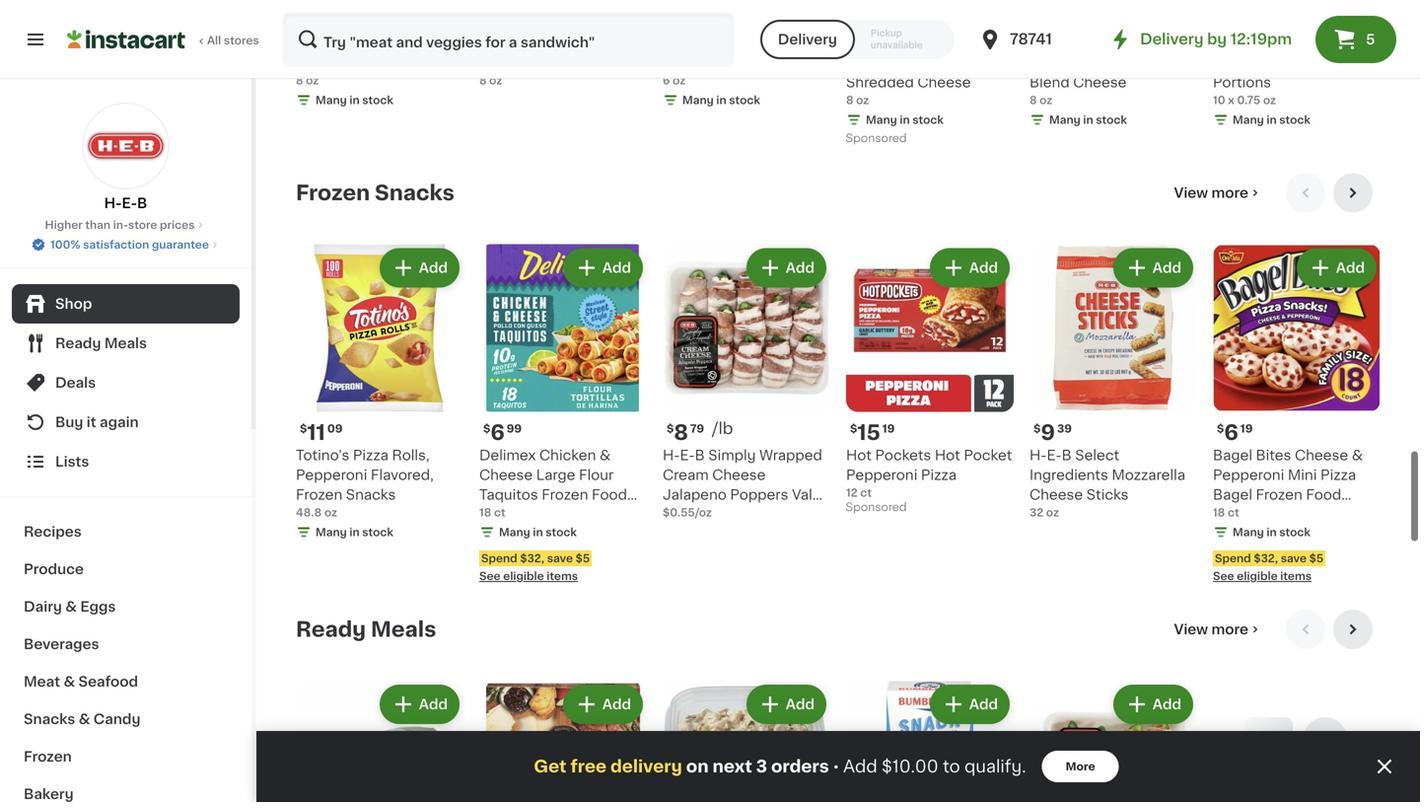 Task type: locate. For each thing, give the bounding box(es) containing it.
many in stock down 48.8
[[316, 527, 394, 538]]

e- for h-e-b grated parmesan cheese 6 oz
[[680, 36, 695, 50]]

2 hot from the left
[[935, 449, 961, 462]]

0 horizontal spatial pepperoni
[[296, 468, 367, 482]]

cheese inside the h-e-b grated parmesan cheese 6 oz
[[663, 56, 717, 70]]

1 vertical spatial ready meals
[[296, 619, 436, 640]]

19
[[874, 11, 886, 22], [883, 423, 895, 434], [1241, 423, 1254, 434]]

eligible
[[504, 571, 544, 582], [1238, 571, 1278, 582]]

cheese inside h-e-b select ingredients mozzarella cheese sticks 32 oz
[[1030, 488, 1084, 502]]

e- for h-e-b select ingredients mozzarella cheese sticks 32 oz
[[1047, 449, 1062, 462]]

2 29 from the left
[[690, 11, 704, 22]]

1 see from the left
[[480, 571, 501, 582]]

h- down 9
[[1030, 449, 1047, 462]]

b up 'store'
[[137, 196, 147, 210]]

2 $5 from the left
[[1310, 553, 1324, 564]]

8 down four
[[847, 95, 854, 106]]

1 more from the top
[[1212, 186, 1249, 200]]

1 vertical spatial view more button
[[1167, 610, 1271, 649]]

0 vertical spatial view more
[[1175, 186, 1249, 200]]

meat & seafood
[[24, 675, 138, 689]]

recipes link
[[12, 513, 240, 551]]

items
[[547, 571, 578, 582], [1281, 571, 1312, 582]]

0 vertical spatial sponsored badge image
[[847, 133, 906, 145]]

$ 3 29 up the h-e-b grated parmesan cheese 6 oz
[[667, 10, 704, 31]]

item carousel region containing frozen snacks
[[296, 173, 1381, 594]]

blend inside the kraft mexican style four cheese blend shredded cheese 8 oz
[[938, 56, 978, 70]]

blend down style
[[938, 56, 978, 70]]

1 29 from the left
[[506, 11, 521, 22]]

tillamook
[[1214, 36, 1280, 50]]

$ inside $ 6 99
[[484, 423, 491, 434]]

mozzarella
[[1112, 468, 1186, 482]]

deals
[[55, 376, 96, 390]]

view more button for ready meals
[[1167, 610, 1271, 649]]

1 horizontal spatial 18
[[1214, 507, 1226, 518]]

1 view more from the top
[[1175, 186, 1249, 200]]

0 vertical spatial shredded
[[1030, 56, 1098, 70]]

0 horizontal spatial mexican
[[884, 36, 943, 50]]

many for $ 6 99
[[499, 527, 531, 538]]

h- inside h-e-b select ingredients mozzarella cheese sticks 32 oz
[[1030, 449, 1047, 462]]

taquitos
[[480, 488, 538, 502]]

1 vertical spatial item carousel region
[[296, 610, 1381, 802]]

$32, for snacks
[[520, 553, 545, 564]]

0 horizontal spatial shredded
[[847, 76, 915, 89]]

ct inside hot pockets hot pocket pepperoni pizza 12 ct
[[861, 488, 872, 498]]

0 vertical spatial view more button
[[1167, 173, 1271, 213]]

$ up the h-e-b grated parmesan cheese 6 oz
[[667, 11, 674, 22]]

2 view more button from the top
[[1167, 610, 1271, 649]]

6 inside the h-e-b grated parmesan cheese 6 oz
[[663, 75, 670, 86]]

value
[[792, 488, 830, 502]]

18 ct down $ 6 19
[[1214, 507, 1240, 518]]

1 vertical spatial shredded
[[847, 76, 915, 89]]

pepperoni inside hot pockets hot pocket pepperoni pizza 12 ct
[[847, 468, 918, 482]]

$ for h-e-b grated parmesan cheese
[[667, 11, 674, 22]]

1 horizontal spatial ready
[[296, 619, 366, 640]]

stock for $ 11 09
[[362, 527, 394, 538]]

1 vertical spatial ready
[[296, 619, 366, 640]]

1 vertical spatial 5
[[1367, 33, 1376, 46]]

0 horizontal spatial hot
[[847, 449, 872, 462]]

sponsored badge image
[[847, 133, 906, 145], [847, 502, 906, 514]]

higher
[[45, 220, 83, 230]]

store
[[128, 220, 157, 230]]

spend $32, save $5 see eligible items for snacks
[[480, 553, 590, 582]]

dairy & eggs
[[24, 600, 116, 614]]

1 horizontal spatial $ 3 29
[[667, 10, 704, 31]]

shredded down four
[[847, 76, 915, 89]]

1 cheddar from the left
[[480, 56, 540, 70]]

pepperoni down the pockets at the right
[[847, 468, 918, 482]]

32
[[1030, 507, 1044, 518]]

e- inside the h-e-b grated parmesan cheese 6 oz
[[680, 36, 695, 50]]

3 for h-e-b natural sharp cheddar cheese
[[491, 10, 504, 31]]

delivery left kraft
[[778, 33, 838, 46]]

style
[[946, 36, 982, 50]]

2 cheddar from the left
[[1214, 56, 1274, 70]]

1 items from the left
[[547, 571, 578, 582]]

b for h-e-b
[[137, 196, 147, 210]]

delivery
[[611, 758, 683, 775]]

1 horizontal spatial pepperoni
[[847, 468, 918, 482]]

h- inside h-e-b thin sliced jalapeño jack cheese 8 oz
[[296, 36, 313, 50]]

0 horizontal spatial delivery
[[778, 33, 838, 46]]

1 horizontal spatial delivery
[[1141, 32, 1204, 46]]

1 horizontal spatial save
[[1282, 553, 1307, 564]]

pizza up flavored,
[[353, 449, 389, 462]]

1 $ 3 29 from the left
[[484, 10, 521, 31]]

all stores
[[207, 35, 259, 46]]

1 spend $32, save $5 see eligible items from the left
[[480, 553, 590, 582]]

12
[[847, 488, 858, 498]]

$ 9 39
[[1034, 422, 1073, 443]]

0 horizontal spatial see
[[480, 571, 501, 582]]

2 spend $32, save $5 see eligible items from the left
[[1214, 553, 1324, 582]]

e- up cream
[[680, 449, 695, 462]]

b inside h-e-b select ingredients mozzarella cheese sticks 32 oz
[[1062, 449, 1072, 462]]

0 horizontal spatial blend
[[938, 56, 978, 70]]

save for food
[[1282, 553, 1307, 564]]

$32, down taquitos
[[520, 553, 545, 564]]

$ inside $ 6 19
[[1218, 423, 1225, 434]]

cheese down medium
[[1277, 56, 1331, 70]]

spend $32, save $5 see eligible items down bagel bites cheese & pepperoni mini pizza bagel frozen food snacks on the right of the page
[[1214, 553, 1324, 582]]

$5 down bagel bites cheese & pepperoni mini pizza bagel frozen food snacks on the right of the page
[[1310, 553, 1324, 564]]

stock for $ 3 29
[[729, 95, 761, 106]]

cheddar inside 5 tillamook medium cheddar cheese snack portions 10 x 0.75 oz
[[1214, 56, 1274, 70]]

0 horizontal spatial $32,
[[520, 553, 545, 564]]

cheddar inside h-e-b natural sharp cheddar cheese 8 oz
[[480, 56, 540, 70]]

1 $32, from the left
[[520, 553, 545, 564]]

& for eggs
[[65, 600, 77, 614]]

0 vertical spatial more
[[1212, 186, 1249, 200]]

5 up snack at the top of the page
[[1367, 33, 1376, 46]]

cheese down country
[[1074, 76, 1127, 89]]

product group containing 8
[[663, 244, 831, 522]]

frozen inside totino's pizza rolls, pepperoni flavored, frozen snacks 48.8 oz
[[296, 488, 343, 502]]

1 horizontal spatial 5
[[1367, 33, 1376, 46]]

again
[[100, 415, 139, 429]]

$32,
[[520, 553, 545, 564], [1255, 553, 1279, 564]]

1 horizontal spatial spend $32, save $5 see eligible items
[[1214, 553, 1324, 582]]

many in stock for $ 6 19
[[1233, 527, 1311, 538]]

stock down totino's pizza rolls, pepperoni flavored, frozen snacks 48.8 oz
[[362, 527, 394, 538]]

29 up the h-e-b grated parmesan cheese 6 oz
[[690, 11, 704, 22]]

h- for h-e-b select ingredients mozzarella cheese sticks 32 oz
[[1030, 449, 1047, 462]]

11
[[307, 422, 325, 443]]

100% satisfaction guarantee
[[50, 239, 209, 250]]

eligible down bagel bites cheese & pepperoni mini pizza bagel frozen food snacks on the right of the page
[[1238, 571, 1278, 582]]

0 horizontal spatial 6
[[491, 422, 505, 443]]

e- inside h-e-b link
[[122, 196, 137, 210]]

$ inside $ 11 09
[[300, 423, 307, 434]]

1 horizontal spatial hot
[[935, 449, 961, 462]]

pizza inside totino's pizza rolls, pepperoni flavored, frozen snacks 48.8 oz
[[353, 449, 389, 462]]

2 $ 3 29 from the left
[[667, 10, 704, 31]]

9
[[1041, 422, 1056, 443]]

1 eligible from the left
[[504, 571, 544, 582]]

1 hot from the left
[[847, 449, 872, 462]]

2 spend from the left
[[1216, 553, 1252, 564]]

& inside bagel bites cheese & pepperoni mini pizza bagel frozen food snacks
[[1353, 449, 1364, 462]]

e- for h-e-b
[[122, 196, 137, 210]]

many down jalapeño at top left
[[316, 95, 347, 106]]

many for $ 3 49
[[316, 95, 347, 106]]

in down taquitos
[[533, 527, 543, 538]]

items down bagel bites cheese & pepperoni mini pizza bagel frozen food snacks on the right of the page
[[1281, 571, 1312, 582]]

3 inside treatment tracker modal "dialog"
[[757, 758, 768, 775]]

view more for meals
[[1175, 623, 1249, 637]]

product group containing 3
[[847, 0, 1014, 150]]

view for frozen snacks
[[1175, 186, 1209, 200]]

save down bagel bites cheese & pepperoni mini pizza bagel frozen food snacks on the right of the page
[[1282, 553, 1307, 564]]

h- for h-e-b natural sharp cheddar cheese 8 oz
[[480, 36, 497, 50]]

3 up the h-e-b grated parmesan cheese 6 oz
[[674, 10, 688, 31]]

many for $ 3 29
[[683, 95, 714, 106]]

1 item carousel region from the top
[[296, 173, 1381, 594]]

0 horizontal spatial 5
[[1225, 10, 1239, 31]]

5 inside 5 tillamook medium cheddar cheese snack portions 10 x 0.75 oz
[[1225, 10, 1239, 31]]

blend inside hill country fare shredded mexican blend cheese 8 oz
[[1030, 76, 1070, 89]]

2 $32, from the left
[[1255, 553, 1279, 564]]

5 up by
[[1225, 10, 1239, 31]]

3 pepperoni from the left
[[1214, 468, 1285, 482]]

0 vertical spatial item carousel region
[[296, 173, 1381, 594]]

pepperoni down the totino's
[[296, 468, 367, 482]]

1 horizontal spatial mexican
[[1102, 56, 1160, 70]]

1 horizontal spatial cheddar
[[1214, 56, 1274, 70]]

2 see from the left
[[1214, 571, 1235, 582]]

0 horizontal spatial pizza
[[353, 449, 389, 462]]

b inside the h-e-b grated parmesan cheese 6 oz
[[695, 36, 705, 50]]

shredded inside the kraft mexican style four cheese blend shredded cheese 8 oz
[[847, 76, 915, 89]]

h- left grated
[[663, 36, 680, 50]]

0 horizontal spatial 29
[[506, 11, 521, 22]]

$ up kraft
[[851, 11, 858, 22]]

0 horizontal spatial $ 3 29
[[484, 10, 521, 31]]

1 horizontal spatial eligible
[[1238, 571, 1278, 582]]

8
[[296, 75, 303, 86], [480, 75, 487, 86], [847, 95, 854, 106], [1030, 95, 1038, 106], [674, 422, 689, 443]]

e- left natural
[[497, 36, 512, 50]]

item carousel region
[[296, 173, 1381, 594], [296, 610, 1381, 802]]

stock down the h-e-b grated parmesan cheese 6 oz
[[729, 95, 761, 106]]

b inside h-e-b thin sliced jalapeño jack cheese 8 oz
[[328, 36, 338, 50]]

many down taquitos
[[499, 527, 531, 538]]

1 horizontal spatial see
[[1214, 571, 1235, 582]]

1 food from the left
[[592, 488, 628, 502]]

shop link
[[12, 284, 240, 324]]

view more for snacks
[[1175, 186, 1249, 200]]

stock down hill country fare shredded mexican blend cheese 8 oz
[[1097, 115, 1128, 125]]

many in stock down h-e-b thin sliced jalapeño jack cheese 8 oz
[[316, 95, 394, 106]]

eligible down taquitos
[[504, 571, 544, 582]]

ready meals button
[[12, 324, 240, 363]]

$0.55/oz
[[663, 507, 712, 518]]

$
[[300, 11, 307, 22], [484, 11, 491, 22], [667, 11, 674, 22], [851, 11, 858, 22], [300, 423, 307, 434], [484, 423, 491, 434], [667, 423, 674, 434], [851, 423, 858, 434], [1034, 423, 1041, 434], [1218, 423, 1225, 434]]

h-e-b natural sharp cheddar cheese 8 oz
[[480, 36, 619, 86]]

$ inside $ 3 49
[[300, 11, 307, 22]]

1 vertical spatial sponsored badge image
[[847, 502, 906, 514]]

1 horizontal spatial 6
[[663, 75, 670, 86]]

2 items from the left
[[1281, 571, 1312, 582]]

h- down $ 3 49
[[296, 36, 313, 50]]

1 horizontal spatial food
[[1307, 488, 1342, 502]]

many in stock for $ 3 29
[[683, 95, 761, 106]]

delivery for delivery
[[778, 33, 838, 46]]

pizza inside bagel bites cheese & pepperoni mini pizza bagel frozen food snacks
[[1321, 468, 1357, 482]]

2 horizontal spatial pepperoni
[[1214, 468, 1285, 482]]

$ left 09
[[300, 423, 307, 434]]

0 horizontal spatial spend
[[482, 553, 518, 564]]

b inside h-e-b natural sharp cheddar cheese 8 oz
[[512, 36, 522, 50]]

buy
[[55, 415, 83, 429]]

1 view more button from the top
[[1167, 173, 1271, 213]]

1 horizontal spatial shredded
[[1030, 56, 1098, 70]]

items down delimex chicken & cheese large flour taquitos frozen food snacks
[[547, 571, 578, 582]]

in for $ 3 29
[[717, 95, 727, 106]]

1 horizontal spatial items
[[1281, 571, 1312, 582]]

view more button for frozen snacks
[[1167, 173, 1271, 213]]

hot pockets hot pocket pepperoni pizza 12 ct
[[847, 449, 1013, 498]]

0 horizontal spatial eligible
[[504, 571, 544, 582]]

b up jalapeño at top left
[[328, 36, 338, 50]]

0 horizontal spatial $5
[[576, 553, 590, 564]]

pocket
[[964, 449, 1013, 462]]

stock down 5 tillamook medium cheddar cheese snack portions 10 x 0.75 oz
[[1280, 115, 1311, 125]]

& left eggs
[[65, 600, 77, 614]]

pizza down the pockets at the right
[[922, 468, 957, 482]]

bakery
[[24, 787, 74, 801]]

spend $32, save $5 see eligible items down taquitos
[[480, 553, 590, 582]]

2 horizontal spatial pizza
[[1321, 468, 1357, 482]]

by
[[1208, 32, 1228, 46]]

seafood
[[78, 675, 138, 689]]

1 save from the left
[[547, 553, 573, 564]]

0 horizontal spatial ready
[[55, 336, 101, 350]]

$5 for food
[[576, 553, 590, 564]]

cheddar up portions
[[1214, 56, 1274, 70]]

mexican down fare
[[1102, 56, 1160, 70]]

pizza
[[353, 449, 389, 462], [922, 468, 957, 482], [1321, 468, 1357, 482]]

many down 48.8
[[316, 527, 347, 538]]

many in stock
[[316, 95, 394, 106], [683, 95, 761, 106], [866, 115, 944, 125], [1050, 115, 1128, 125], [1233, 115, 1311, 125], [316, 527, 394, 538], [499, 527, 577, 538], [1233, 527, 1311, 538]]

ct for delimex chicken & cheese large flour taquitos frozen food snacks
[[494, 507, 506, 518]]

add inside treatment tracker modal "dialog"
[[844, 758, 878, 775]]

save for snacks
[[547, 553, 573, 564]]

oz inside the h-e-b grated parmesan cheese 6 oz
[[673, 75, 686, 86]]

8 down hill
[[1030, 95, 1038, 106]]

many in stock down taquitos
[[499, 527, 577, 538]]

many in stock down the h-e-b grated parmesan cheese 6 oz
[[683, 95, 761, 106]]

0 horizontal spatial ready meals
[[55, 336, 147, 350]]

1 horizontal spatial spend
[[1216, 553, 1252, 564]]

h- for h-e-b
[[104, 196, 122, 210]]

18 ct for bagel bites cheese & pepperoni mini pizza bagel frozen food snacks
[[1214, 507, 1240, 518]]

pepperoni for bagel
[[1214, 468, 1285, 482]]

2 item carousel region from the top
[[296, 610, 1381, 802]]

pack
[[663, 508, 697, 522]]

3 left "49"
[[307, 10, 321, 31]]

cheese down grated
[[663, 56, 717, 70]]

spend down bagel bites cheese & pepperoni mini pizza bagel frozen food snacks on the right of the page
[[1216, 553, 1252, 564]]

1 horizontal spatial ready meals
[[296, 619, 436, 640]]

b left natural
[[512, 36, 522, 50]]

2 horizontal spatial 6
[[1225, 422, 1239, 443]]

candy
[[94, 712, 141, 726]]

more
[[1066, 761, 1096, 772]]

99
[[507, 423, 522, 434]]

ct down taquitos
[[494, 507, 506, 518]]

19 inside $ 3 19
[[874, 11, 886, 22]]

stock down delimex chicken & cheese large flour taquitos frozen food snacks
[[546, 527, 577, 538]]

cheese down sliced
[[400, 56, 453, 70]]

food inside delimex chicken & cheese large flour taquitos frozen food snacks
[[592, 488, 628, 502]]

$ for totino's pizza rolls, pepperoni flavored, frozen snacks
[[300, 423, 307, 434]]

e- left grated
[[680, 36, 695, 50]]

product group containing 9
[[1030, 244, 1198, 521]]

$ 3 29 for h-e-b grated parmesan cheese
[[667, 10, 704, 31]]

cheese inside 5 tillamook medium cheddar cheese snack portions 10 x 0.75 oz
[[1277, 56, 1331, 70]]

$ left 39
[[1034, 423, 1041, 434]]

19 for 15
[[883, 423, 895, 434]]

delivery
[[1141, 32, 1204, 46], [778, 33, 838, 46]]

snacks & candy link
[[12, 701, 240, 738]]

save
[[547, 553, 573, 564], [1282, 553, 1307, 564]]

5 inside button
[[1367, 33, 1376, 46]]

0 vertical spatial 5
[[1225, 10, 1239, 31]]

1 18 ct from the left
[[480, 507, 506, 518]]

1 18 from the left
[[480, 507, 492, 518]]

item carousel region containing ready meals
[[296, 610, 1381, 802]]

None search field
[[282, 12, 735, 67]]

cheese inside h-e-b natural sharp cheddar cheese 8 oz
[[543, 56, 597, 70]]

many
[[316, 95, 347, 106], [683, 95, 714, 106], [866, 115, 898, 125], [1050, 115, 1081, 125], [1233, 115, 1265, 125], [316, 527, 347, 538], [499, 527, 531, 538], [1233, 527, 1265, 538]]

in down h-e-b thin sliced jalapeño jack cheese 8 oz
[[350, 95, 360, 106]]

2 18 from the left
[[1214, 507, 1226, 518]]

b left grated
[[695, 36, 705, 50]]

delivery inside button
[[778, 33, 838, 46]]

2 food from the left
[[1307, 488, 1342, 502]]

0 vertical spatial blend
[[938, 56, 978, 70]]

h- up higher than in-store prices
[[104, 196, 122, 210]]

2 bagel from the top
[[1214, 488, 1253, 502]]

mexican
[[884, 36, 943, 50], [1102, 56, 1160, 70]]

frozen inside delimex chicken & cheese large flour taquitos frozen food snacks
[[542, 488, 589, 502]]

more
[[1212, 186, 1249, 200], [1212, 623, 1249, 637]]

1 vertical spatial view
[[1175, 623, 1209, 637]]

stock down the kraft mexican style four cheese blend shredded cheese 8 oz
[[913, 115, 944, 125]]

$ 3 29 up h-e-b natural sharp cheddar cheese 8 oz
[[484, 10, 521, 31]]

many for $ 11 09
[[316, 527, 347, 538]]

1 horizontal spatial $5
[[1310, 553, 1324, 564]]

1 vertical spatial blend
[[1030, 76, 1070, 89]]

1 vertical spatial bagel
[[1214, 488, 1253, 502]]

8 inside h-e-b natural sharp cheddar cheese 8 oz
[[480, 75, 487, 86]]

pockets
[[876, 449, 932, 462]]

many for $ 6 19
[[1233, 527, 1265, 538]]

e- inside h-e-b thin sliced jalapeño jack cheese 8 oz
[[313, 36, 328, 50]]

0 vertical spatial ready meals
[[55, 336, 147, 350]]

pepperoni inside bagel bites cheese & pepperoni mini pizza bagel frozen food snacks
[[1214, 468, 1285, 482]]

$10.00
[[882, 758, 939, 775]]

0 horizontal spatial items
[[547, 571, 578, 582]]

many down the h-e-b grated parmesan cheese 6 oz
[[683, 95, 714, 106]]

1 vertical spatial meals
[[371, 619, 436, 640]]

e- inside h-e-b natural sharp cheddar cheese 8 oz
[[497, 36, 512, 50]]

2 horizontal spatial ct
[[1229, 507, 1240, 518]]

delivery button
[[761, 20, 855, 59]]

h- inside the h-e-b grated parmesan cheese 6 oz
[[663, 36, 680, 50]]

19 up kraft
[[874, 11, 886, 22]]

pepperoni inside totino's pizza rolls, pepperoni flavored, frozen snacks 48.8 oz
[[296, 468, 367, 482]]

x
[[1229, 95, 1235, 106]]

1 $5 from the left
[[576, 553, 590, 564]]

$ inside the $ 9 39
[[1034, 423, 1041, 434]]

eligible for delimex chicken & cheese large flour taquitos frozen food snacks
[[504, 571, 544, 582]]

meals inside "popup button"
[[104, 336, 147, 350]]

49
[[323, 11, 338, 22]]

$ up h-e-b natural sharp cheddar cheese 8 oz
[[484, 11, 491, 22]]

1 horizontal spatial 18 ct
[[1214, 507, 1240, 518]]

many in stock for $ 3 19
[[866, 115, 944, 125]]

oz inside h-e-b natural sharp cheddar cheese 8 oz
[[490, 75, 503, 86]]

in down the h-e-b grated parmesan cheese 6 oz
[[717, 95, 727, 106]]

0 horizontal spatial meals
[[104, 336, 147, 350]]

stock for $ 3 49
[[362, 95, 394, 106]]

hot
[[847, 449, 872, 462], [935, 449, 961, 462]]

sponsored badge image down four
[[847, 133, 906, 145]]

$ 3 29
[[484, 10, 521, 31], [667, 10, 704, 31]]

stock for $ 6 99
[[546, 527, 577, 538]]

1 pepperoni from the left
[[296, 468, 367, 482]]

$ up '12'
[[851, 423, 858, 434]]

oz inside totino's pizza rolls, pepperoni flavored, frozen snacks 48.8 oz
[[325, 507, 337, 518]]

product group
[[847, 0, 1014, 150], [296, 244, 464, 544], [480, 244, 647, 584], [663, 244, 831, 522], [847, 244, 1014, 519], [1030, 244, 1198, 521], [1214, 244, 1381, 584], [296, 681, 464, 802], [480, 681, 647, 802], [663, 681, 831, 802], [847, 681, 1014, 802], [1030, 681, 1198, 802]]

view for ready meals
[[1175, 623, 1209, 637]]

18 for bagel bites cheese & pepperoni mini pizza bagel frozen food snacks
[[1214, 507, 1226, 518]]

stock for $ 3 19
[[913, 115, 944, 125]]

b down $ 8 79 /lb
[[695, 449, 705, 462]]

e- inside h-e-b simply wrapped cream cheese jalapeno poppers value pack
[[680, 449, 695, 462]]

1 horizontal spatial pizza
[[922, 468, 957, 482]]

& left candy on the left bottom of the page
[[79, 712, 90, 726]]

2 18 ct from the left
[[1214, 507, 1240, 518]]

in down totino's pizza rolls, pepperoni flavored, frozen snacks 48.8 oz
[[350, 527, 360, 538]]

h- inside h-e-b natural sharp cheddar cheese 8 oz
[[480, 36, 497, 50]]

0 horizontal spatial cheddar
[[480, 56, 540, 70]]

fare
[[1116, 36, 1146, 50]]

e- for h-e-b simply wrapped cream cheese jalapeno poppers value pack
[[680, 449, 695, 462]]

2 eligible from the left
[[1238, 571, 1278, 582]]

chicken
[[540, 449, 596, 462]]

cheese down 'ingredients'
[[1030, 488, 1084, 502]]

1 horizontal spatial ct
[[861, 488, 872, 498]]

h- inside h-e-b simply wrapped cream cheese jalapeno poppers value pack
[[663, 449, 680, 462]]

$ for h-e-b select ingredients mozzarella cheese sticks
[[1034, 423, 1041, 434]]

0 horizontal spatial 18
[[480, 507, 492, 518]]

1 vertical spatial more
[[1212, 623, 1249, 637]]

cheese down simply
[[713, 468, 766, 482]]

2 view more from the top
[[1175, 623, 1249, 637]]

$ up bagel bites cheese & pepperoni mini pizza bagel frozen food snacks on the right of the page
[[1218, 423, 1225, 434]]

& right "meat"
[[64, 675, 75, 689]]

3 up h-e-b natural sharp cheddar cheese 8 oz
[[491, 10, 504, 31]]

many down 0.75
[[1233, 115, 1265, 125]]

0 vertical spatial view
[[1175, 186, 1209, 200]]

2 save from the left
[[1282, 553, 1307, 564]]

0 vertical spatial meals
[[104, 336, 147, 350]]

oz inside 5 tillamook medium cheddar cheese snack portions 10 x 0.75 oz
[[1264, 95, 1277, 106]]

e- inside h-e-b select ingredients mozzarella cheese sticks 32 oz
[[1047, 449, 1062, 462]]

18 ct for delimex chicken & cheese large flour taquitos frozen food snacks
[[480, 507, 506, 518]]

delivery left by
[[1141, 32, 1204, 46]]

flavored,
[[371, 468, 434, 482]]

ct for bagel bites cheese & pepperoni mini pizza bagel frozen food snacks
[[1229, 507, 1240, 518]]

0 vertical spatial mexican
[[884, 36, 943, 50]]

in for $ 3 49
[[350, 95, 360, 106]]

in down the kraft mexican style four cheese blend shredded cheese 8 oz
[[900, 115, 910, 125]]

cream
[[663, 468, 709, 482]]

view more button
[[1167, 173, 1271, 213], [1167, 610, 1271, 649]]

food down mini
[[1307, 488, 1342, 502]]

29 up h-e-b natural sharp cheddar cheese 8 oz
[[506, 11, 521, 22]]

blend down hill
[[1030, 76, 1070, 89]]

19 inside $ 6 19
[[1241, 423, 1254, 434]]

1 horizontal spatial $32,
[[1255, 553, 1279, 564]]

jack
[[364, 56, 396, 70]]

many in stock down the kraft mexican style four cheese blend shredded cheese 8 oz
[[866, 115, 944, 125]]

cheddar
[[480, 56, 540, 70], [1214, 56, 1274, 70]]

1 horizontal spatial 29
[[690, 11, 704, 22]]

0 horizontal spatial 18 ct
[[480, 507, 506, 518]]

09
[[327, 423, 343, 434]]

b for h-e-b select ingredients mozzarella cheese sticks 32 oz
[[1062, 449, 1072, 462]]

sharp
[[579, 36, 619, 50]]

many in stock down bagel bites cheese & pepperoni mini pizza bagel frozen food snacks on the right of the page
[[1233, 527, 1311, 538]]

1 vertical spatial view more
[[1175, 623, 1249, 637]]

0 horizontal spatial spend $32, save $5 see eligible items
[[480, 553, 590, 582]]

ready inside ready meals link
[[55, 336, 101, 350]]

1 spend from the left
[[482, 553, 518, 564]]

spend $32, save $5 see eligible items for food
[[1214, 553, 1324, 582]]

3
[[307, 10, 321, 31], [491, 10, 504, 31], [674, 10, 688, 31], [858, 10, 872, 31], [757, 758, 768, 775]]

8 down jalapeño at top left
[[296, 75, 303, 86]]

ready meals inside ready meals link
[[55, 336, 147, 350]]

mexican right kraft
[[884, 36, 943, 50]]

food inside bagel bites cheese & pepperoni mini pizza bagel frozen food snacks
[[1307, 488, 1342, 502]]

0 vertical spatial bagel
[[1214, 449, 1253, 462]]

cheese down natural
[[543, 56, 597, 70]]

$5
[[576, 553, 590, 564], [1310, 553, 1324, 564]]

poppers
[[731, 488, 789, 502]]

0 horizontal spatial ct
[[494, 507, 506, 518]]

0 vertical spatial ready
[[55, 336, 101, 350]]

service type group
[[761, 20, 955, 59]]

2 pepperoni from the left
[[847, 468, 918, 482]]

medium
[[1283, 36, 1340, 50]]

oz inside the kraft mexican style four cheese blend shredded cheese 8 oz
[[857, 95, 870, 106]]

sticks
[[1087, 488, 1129, 502]]

e- for h-e-b natural sharp cheddar cheese 8 oz
[[497, 36, 512, 50]]

stock down jack
[[362, 95, 394, 106]]

$ inside "$ 15 19"
[[851, 423, 858, 434]]

1 view from the top
[[1175, 186, 1209, 200]]

b inside h-e-b simply wrapped cream cheese jalapeno poppers value pack
[[695, 449, 705, 462]]

1 vertical spatial mexican
[[1102, 56, 1160, 70]]

delimex
[[480, 449, 536, 462]]

$ inside $ 3 19
[[851, 11, 858, 22]]

b up 'ingredients'
[[1062, 449, 1072, 462]]

see
[[480, 571, 501, 582], [1214, 571, 1235, 582]]

& for seafood
[[64, 675, 75, 689]]

18 ct down taquitos
[[480, 507, 506, 518]]

pepperoni down the bites
[[1214, 468, 1285, 482]]

see for delimex chicken & cheese large flour taquitos frozen food snacks
[[480, 571, 501, 582]]

19 right "15"
[[883, 423, 895, 434]]

2 view from the top
[[1175, 623, 1209, 637]]

19 inside "$ 15 19"
[[883, 423, 895, 434]]

0 horizontal spatial save
[[547, 553, 573, 564]]

& for candy
[[79, 712, 90, 726]]

dairy
[[24, 600, 62, 614]]

e- for h-e-b thin sliced jalapeño jack cheese 8 oz
[[313, 36, 328, 50]]

0 horizontal spatial food
[[592, 488, 628, 502]]

snack
[[1334, 56, 1377, 70]]

18 down taquitos
[[480, 507, 492, 518]]

meat
[[24, 675, 60, 689]]

1 horizontal spatial blend
[[1030, 76, 1070, 89]]

$ for kraft mexican style four cheese blend shredded cheese
[[851, 11, 858, 22]]

2 more from the top
[[1212, 623, 1249, 637]]



Task type: vqa. For each thing, say whether or not it's contained in the screenshot.
left Pickup
no



Task type: describe. For each thing, give the bounding box(es) containing it.
cheese inside bagel bites cheese & pepperoni mini pizza bagel frozen food snacks
[[1296, 449, 1349, 462]]

parmesan
[[760, 36, 829, 50]]

5 for 5 tillamook medium cheddar cheese snack portions 10 x 0.75 oz
[[1225, 10, 1239, 31]]

1 sponsored badge image from the top
[[847, 133, 906, 145]]

3 for h-e-b grated parmesan cheese
[[674, 10, 688, 31]]

1 bagel from the top
[[1214, 449, 1253, 462]]

48.8
[[296, 507, 322, 518]]

lists
[[55, 455, 89, 469]]

frozen inside bagel bites cheese & pepperoni mini pizza bagel frozen food snacks
[[1257, 488, 1303, 502]]

in-
[[113, 220, 128, 230]]

shredded inside hill country fare shredded mexican blend cheese 8 oz
[[1030, 56, 1098, 70]]

snacks & candy
[[24, 712, 141, 726]]

mini
[[1289, 468, 1318, 482]]

h- for h-e-b grated parmesan cheese 6 oz
[[663, 36, 680, 50]]

Search field
[[284, 14, 733, 65]]

$ for bagel bites cheese & pepperoni mini pizza bagel frozen food snacks
[[1218, 423, 1225, 434]]

grated
[[709, 36, 757, 50]]

treatment tracker modal dialog
[[257, 731, 1421, 802]]

cheese down style
[[918, 76, 972, 89]]

$ inside $ 8 79 /lb
[[667, 423, 674, 434]]

18 for delimex chicken & cheese large flour taquitos frozen food snacks
[[480, 507, 492, 518]]

15
[[858, 422, 881, 443]]

h- for h-e-b simply wrapped cream cheese jalapeno poppers value pack
[[663, 449, 680, 462]]

delivery for delivery by 12:19pm
[[1141, 32, 1204, 46]]

mexican inside hill country fare shredded mexican blend cheese 8 oz
[[1102, 56, 1160, 70]]

get
[[534, 758, 567, 775]]

79
[[691, 423, 705, 434]]

more for frozen snacks
[[1212, 186, 1249, 200]]

2 sponsored badge image from the top
[[847, 502, 906, 514]]

oz inside hill country fare shredded mexican blend cheese 8 oz
[[1040, 95, 1053, 106]]

cheese inside delimex chicken & cheese large flour taquitos frozen food snacks
[[480, 468, 533, 482]]

delimex chicken & cheese large flour taquitos frozen food snacks
[[480, 449, 628, 522]]

frozen link
[[12, 738, 240, 776]]

qualify.
[[965, 758, 1027, 775]]

h-e-b link
[[82, 103, 169, 213]]

dairy & eggs link
[[12, 588, 240, 626]]

see for bagel bites cheese & pepperoni mini pizza bagel frozen food snacks
[[1214, 571, 1235, 582]]

many for $ 3 19
[[866, 115, 898, 125]]

$ 3 19
[[851, 10, 886, 31]]

portions
[[1214, 76, 1272, 89]]

frozen snacks
[[296, 183, 455, 203]]

spend for bagel bites cheese & pepperoni mini pizza bagel frozen food snacks
[[1216, 553, 1252, 564]]

to
[[943, 758, 961, 775]]

$ 6 19
[[1218, 422, 1254, 443]]

many down hill country fare shredded mexican blend cheese 8 oz
[[1050, 115, 1081, 125]]

meat & seafood link
[[12, 663, 240, 701]]

3 for kraft mexican style four cheese blend shredded cheese
[[858, 10, 872, 31]]

oz inside h-e-b select ingredients mozzarella cheese sticks 32 oz
[[1047, 507, 1060, 518]]

more button
[[1043, 751, 1120, 783]]

$5 for frozen
[[1310, 553, 1324, 564]]

0.75
[[1238, 95, 1261, 106]]

$ for hot pockets hot pocket pepperoni pizza
[[851, 423, 858, 434]]

sliced
[[375, 36, 418, 50]]

6 for bagel bites cheese & pepperoni mini pizza bagel frozen food snacks
[[1225, 422, 1239, 443]]

free
[[571, 758, 607, 775]]

orders
[[772, 758, 830, 775]]

beverages link
[[12, 626, 240, 663]]

100%
[[50, 239, 80, 250]]

cheese inside hill country fare shredded mexican blend cheese 8 oz
[[1074, 76, 1127, 89]]

in for $ 3 19
[[900, 115, 910, 125]]

in for $ 6 19
[[1267, 527, 1277, 538]]

instacart logo image
[[67, 28, 186, 51]]

get free delivery on next 3 orders • add $10.00 to qualify.
[[534, 758, 1027, 775]]

8 inside hill country fare shredded mexican blend cheese 8 oz
[[1030, 95, 1038, 106]]

delivery by 12:19pm link
[[1109, 28, 1293, 51]]

many in stock down hill country fare shredded mexican blend cheese 8 oz
[[1050, 115, 1128, 125]]

100% satisfaction guarantee button
[[31, 233, 221, 253]]

$ 3 49
[[300, 10, 338, 31]]

bakery link
[[12, 776, 240, 802]]

prices
[[160, 220, 195, 230]]

snacks inside delimex chicken & cheese large flour taquitos frozen food snacks
[[480, 508, 529, 522]]

stores
[[224, 35, 259, 46]]

cheese right four
[[881, 56, 935, 70]]

8 inside h-e-b thin sliced jalapeño jack cheese 8 oz
[[296, 75, 303, 86]]

ready meals inside item carousel region
[[296, 619, 436, 640]]

5 tillamook medium cheddar cheese snack portions 10 x 0.75 oz
[[1214, 10, 1377, 106]]

spend for delimex chicken & cheese large flour taquitos frozen food snacks
[[482, 553, 518, 564]]

produce
[[24, 562, 84, 576]]

rolls,
[[392, 449, 430, 462]]

thin
[[342, 36, 371, 50]]

stock for $ 6 19
[[1280, 527, 1311, 538]]

oz inside h-e-b thin sliced jalapeño jack cheese 8 oz
[[306, 75, 319, 86]]

blend for 8
[[1030, 76, 1070, 89]]

5 for 5
[[1367, 33, 1376, 46]]

mexican inside the kraft mexican style four cheese blend shredded cheese 8 oz
[[884, 36, 943, 50]]

natural
[[525, 36, 575, 50]]

in for $ 6 99
[[533, 527, 543, 538]]

on
[[687, 758, 709, 775]]

snacks inside totino's pizza rolls, pepperoni flavored, frozen snacks 48.8 oz
[[346, 488, 396, 502]]

eggs
[[80, 600, 116, 614]]

ingredients
[[1030, 468, 1109, 482]]

many in stock for $ 11 09
[[316, 527, 394, 538]]

many in stock for $ 6 99
[[499, 527, 577, 538]]

hill
[[1030, 36, 1052, 50]]

$8.79 per pound element
[[663, 420, 831, 446]]

& inside delimex chicken & cheese large flour taquitos frozen food snacks
[[600, 449, 611, 462]]

cheese inside h-e-b thin sliced jalapeño jack cheese 8 oz
[[400, 56, 453, 70]]

country
[[1056, 36, 1112, 50]]

delivery by 12:19pm
[[1141, 32, 1293, 46]]

19 for 3
[[874, 11, 886, 22]]

produce link
[[12, 551, 240, 588]]

•
[[833, 759, 840, 774]]

h-e-b select ingredients mozzarella cheese sticks 32 oz
[[1030, 449, 1186, 518]]

29 for h-e-b natural sharp cheddar cheese
[[506, 11, 521, 22]]

h-e-b simply wrapped cream cheese jalapeno poppers value pack
[[663, 449, 830, 522]]

four
[[847, 56, 878, 70]]

h-e-b logo image
[[82, 103, 169, 189]]

items for food
[[1281, 571, 1312, 582]]

h-e-b thin sliced jalapeño jack cheese 8 oz
[[296, 36, 453, 86]]

in down hill country fare shredded mexican blend cheese 8 oz
[[1084, 115, 1094, 125]]

$ 11 09
[[300, 422, 343, 443]]

totino's
[[296, 449, 350, 462]]

1 horizontal spatial meals
[[371, 619, 436, 640]]

bites
[[1257, 449, 1292, 462]]

b for h-e-b natural sharp cheddar cheese 8 oz
[[512, 36, 522, 50]]

h-e-b grated parmesan cheese 6 oz
[[663, 36, 829, 86]]

jalapeno
[[663, 488, 727, 502]]

guarantee
[[152, 239, 209, 250]]

product group containing 11
[[296, 244, 464, 544]]

blend for cheese
[[938, 56, 978, 70]]

many in stock for $ 3 49
[[316, 95, 394, 106]]

39
[[1058, 423, 1073, 434]]

jalapeño
[[296, 56, 360, 70]]

3 for h-e-b thin sliced jalapeño jack cheese
[[307, 10, 321, 31]]

h- for h-e-b thin sliced jalapeño jack cheese 8 oz
[[296, 36, 313, 50]]

$ 15 19
[[851, 422, 895, 443]]

more for ready meals
[[1212, 623, 1249, 637]]

pepperoni for hot
[[847, 468, 918, 482]]

$ 3 29 for h-e-b natural sharp cheddar cheese
[[484, 10, 521, 31]]

all
[[207, 35, 221, 46]]

kraft mexican style four cheese blend shredded cheese 8 oz
[[847, 36, 982, 106]]

many in stock down 0.75
[[1233, 115, 1311, 125]]

8 inside $ 8 79 /lb
[[674, 422, 689, 443]]

/lb
[[712, 421, 734, 437]]

b for h-e-b grated parmesan cheese 6 oz
[[695, 36, 705, 50]]

buy it again
[[55, 415, 139, 429]]

buy it again link
[[12, 403, 240, 442]]

b for h-e-b simply wrapped cream cheese jalapeno poppers value pack
[[695, 449, 705, 462]]

items for snacks
[[547, 571, 578, 582]]

product group containing 15
[[847, 244, 1014, 519]]

eligible for bagel bites cheese & pepperoni mini pizza bagel frozen food snacks
[[1238, 571, 1278, 582]]

b for h-e-b thin sliced jalapeño jack cheese 8 oz
[[328, 36, 338, 50]]

pizza inside hot pockets hot pocket pepperoni pizza 12 ct
[[922, 468, 957, 482]]

cheese inside h-e-b simply wrapped cream cheese jalapeno poppers value pack
[[713, 468, 766, 482]]

higher than in-store prices link
[[45, 217, 207, 233]]

it
[[87, 415, 96, 429]]

$32, for food
[[1255, 553, 1279, 564]]

8 inside the kraft mexican style four cheese blend shredded cheese 8 oz
[[847, 95, 854, 106]]

h-e-b
[[104, 196, 147, 210]]

in down portions
[[1267, 115, 1277, 125]]

satisfaction
[[83, 239, 149, 250]]

in for $ 11 09
[[350, 527, 360, 538]]

12:19pm
[[1231, 32, 1293, 46]]

6 for delimex chicken & cheese large flour taquitos frozen food snacks
[[491, 422, 505, 443]]

lists link
[[12, 442, 240, 482]]

$ for h-e-b thin sliced jalapeño jack cheese
[[300, 11, 307, 22]]

snacks inside bagel bites cheese & pepperoni mini pizza bagel frozen food snacks
[[1214, 508, 1264, 522]]

10
[[1214, 95, 1226, 106]]

higher than in-store prices
[[45, 220, 195, 230]]

recipes
[[24, 525, 82, 539]]

select
[[1076, 449, 1120, 462]]

$ for h-e-b natural sharp cheddar cheese
[[484, 11, 491, 22]]

19 for 6
[[1241, 423, 1254, 434]]

$ for delimex chicken & cheese large flour taquitos frozen food snacks
[[484, 423, 491, 434]]

29 for h-e-b grated parmesan cheese
[[690, 11, 704, 22]]

all stores link
[[67, 12, 261, 67]]



